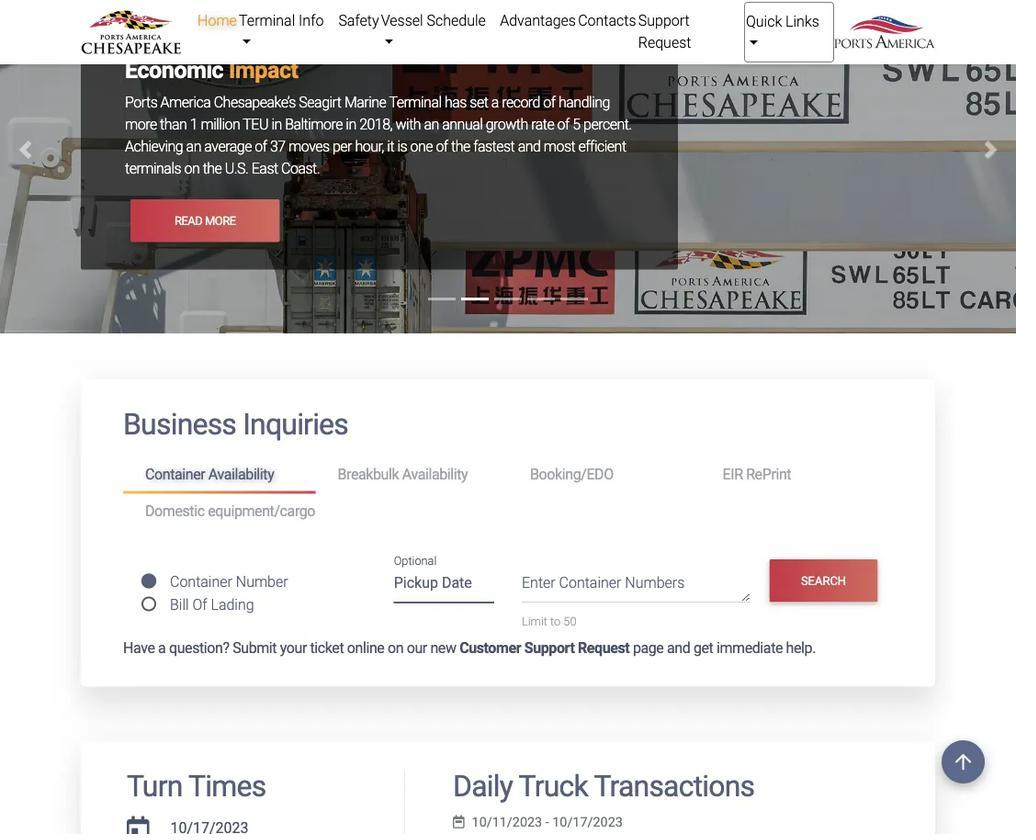 Task type: describe. For each thing, give the bounding box(es) containing it.
seagirt
[[299, 93, 342, 111]]

home link
[[197, 2, 238, 39]]

10/17/2023
[[553, 815, 623, 830]]

search button
[[770, 560, 878, 603]]

efficient
[[579, 138, 627, 155]]

Optional text field
[[394, 567, 495, 604]]

5
[[573, 116, 581, 133]]

a inside ports america chesapeake's seagirt marine terminal has set a record of handling more than 1 million teu in baltimore in 2018,                         with an annual growth rate of 5 percent. achieving an average of 37 moves per hour, it is one of the fastest and most efficient terminals on the u.s. east coast.
[[492, 93, 499, 111]]

new
[[431, 640, 457, 658]]

eir reprint link
[[701, 457, 894, 491]]

turn
[[127, 770, 183, 805]]

info
[[299, 11, 324, 29]]

booking/edo
[[530, 466, 614, 483]]

it
[[387, 138, 394, 155]]

annual
[[442, 116, 483, 133]]

quick links link
[[745, 2, 835, 63]]

advantages contacts support request
[[500, 11, 692, 51]]

online
[[347, 640, 385, 658]]

37
[[270, 138, 286, 155]]

one
[[410, 138, 433, 155]]

limit
[[522, 615, 548, 628]]

quick
[[746, 12, 783, 30]]

numbers
[[625, 574, 685, 592]]

and inside main content
[[667, 640, 691, 658]]

calendar week image
[[453, 816, 465, 829]]

baltimore
[[285, 116, 343, 133]]

availability for breakbulk availability
[[402, 466, 468, 483]]

turn times
[[127, 770, 266, 805]]

breakbulk availability link
[[316, 457, 508, 491]]

daily truck transactions
[[453, 770, 755, 805]]

truck
[[519, 770, 588, 805]]

search
[[802, 574, 847, 588]]

support request link
[[638, 2, 745, 61]]

2018,
[[360, 116, 393, 133]]

-
[[546, 815, 549, 830]]

more
[[125, 116, 157, 133]]

container for container availability
[[145, 466, 205, 483]]

america
[[161, 93, 211, 111]]

domestic equipment/cargo
[[145, 502, 315, 520]]

0 horizontal spatial the
[[203, 160, 222, 177]]

2 in from the left
[[346, 116, 356, 133]]

go to top image
[[942, 741, 986, 784]]

average
[[204, 138, 252, 155]]

of left 37
[[255, 138, 267, 155]]

container number bill of lading
[[170, 573, 288, 614]]

growth
[[486, 116, 528, 133]]

advantages link
[[499, 2, 577, 39]]

achieving
[[125, 138, 183, 155]]

rate
[[532, 116, 555, 133]]

contacts
[[578, 11, 637, 29]]

transactions
[[594, 770, 755, 805]]

and inside ports america chesapeake's seagirt marine terminal has set a record of handling more than 1 million teu in baltimore in 2018,                         with an annual growth rate of 5 percent. achieving an average of 37 moves per hour, it is one of the fastest and most efficient terminals on the u.s. east coast.
[[518, 138, 541, 155]]

0 vertical spatial terminal
[[239, 11, 295, 29]]

to
[[551, 615, 561, 628]]

with
[[396, 116, 421, 133]]

set
[[470, 93, 488, 111]]

availability for container availability
[[209, 466, 274, 483]]

advantages
[[500, 11, 576, 29]]

most
[[544, 138, 576, 155]]

of
[[193, 596, 207, 614]]

1 in from the left
[[272, 116, 282, 133]]

enter
[[522, 574, 556, 592]]

impact
[[229, 57, 298, 83]]

schedule
[[427, 11, 486, 29]]

home
[[198, 11, 237, 29]]

daily
[[453, 770, 513, 805]]

ports america chesapeake's seagirt marine terminal has set a record of handling more than 1 million teu in baltimore in 2018,                         with an annual growth rate of 5 percent. achieving an average of 37 moves per hour, it is one of the fastest and most efficient terminals on the u.s. east coast.
[[125, 93, 632, 177]]

on inside main content
[[388, 640, 404, 658]]

0 vertical spatial an
[[424, 116, 439, 133]]

page
[[633, 640, 664, 658]]

have a question? submit your ticket online on our new customer support request page and get immediate help.
[[123, 640, 816, 658]]

vessel
[[381, 11, 423, 29]]

safety link
[[338, 2, 380, 39]]

moves
[[289, 138, 330, 155]]

bill
[[170, 596, 189, 614]]

10/11/2023 - 10/17/2023
[[472, 815, 623, 830]]

0 horizontal spatial request
[[578, 640, 630, 658]]

container availability
[[145, 466, 274, 483]]

safety
[[339, 11, 379, 29]]

inquiries
[[243, 407, 348, 442]]



Task type: locate. For each thing, give the bounding box(es) containing it.
eir
[[723, 466, 743, 483]]

terminal left info
[[239, 11, 295, 29]]

safety vessel schedule
[[339, 11, 486, 29]]

coast.
[[281, 160, 320, 177]]

help.
[[787, 640, 816, 658]]

on
[[184, 160, 200, 177], [388, 640, 404, 658]]

hour,
[[355, 138, 384, 155]]

request left the page
[[578, 640, 630, 658]]

0 horizontal spatial in
[[272, 116, 282, 133]]

percent.
[[584, 116, 632, 133]]

and left get on the bottom right of page
[[667, 640, 691, 658]]

0 horizontal spatial a
[[158, 640, 166, 658]]

the left u.s.
[[203, 160, 222, 177]]

0 horizontal spatial an
[[186, 138, 201, 155]]

1 vertical spatial the
[[203, 160, 222, 177]]

2 availability from the left
[[402, 466, 468, 483]]

1 horizontal spatial and
[[667, 640, 691, 658]]

1 vertical spatial on
[[388, 640, 404, 658]]

links
[[786, 12, 820, 30]]

economic engine image
[[0, 0, 1017, 405]]

support
[[639, 11, 690, 29], [525, 640, 575, 658]]

container up 'of'
[[170, 573, 232, 591]]

request inside the advantages contacts support request
[[639, 34, 692, 51]]

container availability link
[[123, 457, 316, 494]]

0 horizontal spatial availability
[[209, 466, 274, 483]]

equipment/cargo
[[208, 502, 315, 520]]

handling
[[559, 93, 610, 111]]

marine
[[345, 93, 386, 111]]

business
[[123, 407, 236, 442]]

1 vertical spatial request
[[578, 640, 630, 658]]

have
[[123, 640, 155, 658]]

more
[[205, 214, 236, 228]]

customer
[[460, 640, 521, 658]]

0 vertical spatial on
[[184, 160, 200, 177]]

0 vertical spatial support
[[639, 11, 690, 29]]

1 availability from the left
[[209, 466, 274, 483]]

terminal
[[239, 11, 295, 29], [389, 93, 442, 111]]

enter container numbers
[[522, 574, 685, 592]]

per
[[333, 138, 352, 155]]

economic
[[125, 57, 224, 83]]

has
[[445, 93, 467, 111]]

container inside container availability link
[[145, 466, 205, 483]]

1 vertical spatial a
[[158, 640, 166, 658]]

container for container number bill of lading
[[170, 573, 232, 591]]

1 horizontal spatial availability
[[402, 466, 468, 483]]

1 vertical spatial an
[[186, 138, 201, 155]]

support down 'limit to 50'
[[525, 640, 575, 658]]

in right 'teu'
[[272, 116, 282, 133]]

lading
[[211, 596, 254, 614]]

terminals
[[125, 160, 181, 177]]

of up rate
[[544, 93, 556, 111]]

of right one
[[436, 138, 448, 155]]

ticket
[[310, 640, 344, 658]]

record
[[502, 93, 541, 111]]

of
[[544, 93, 556, 111], [558, 116, 570, 133], [255, 138, 267, 155], [436, 138, 448, 155]]

than
[[160, 116, 187, 133]]

limit to 50
[[522, 615, 577, 628]]

and down rate
[[518, 138, 541, 155]]

1 horizontal spatial the
[[451, 138, 470, 155]]

the down 'annual'
[[451, 138, 470, 155]]

immediate
[[717, 640, 783, 658]]

0 horizontal spatial support
[[525, 640, 575, 658]]

vessel schedule link
[[380, 2, 499, 61]]

on left the 'our'
[[388, 640, 404, 658]]

domestic
[[145, 502, 205, 520]]

support inside main content
[[525, 640, 575, 658]]

a inside main content
[[158, 640, 166, 658]]

read more link
[[131, 200, 280, 242]]

on inside ports america chesapeake's seagirt marine terminal has set a record of handling more than 1 million teu in baltimore in 2018,                         with an annual growth rate of 5 percent. achieving an average of 37 moves per hour, it is one of the fastest and most efficient terminals on the u.s. east coast.
[[184, 160, 200, 177]]

0 vertical spatial a
[[492, 93, 499, 111]]

request
[[639, 34, 692, 51], [578, 640, 630, 658]]

container up domestic
[[145, 466, 205, 483]]

main content
[[67, 380, 950, 835]]

1 horizontal spatial a
[[492, 93, 499, 111]]

container
[[145, 466, 205, 483], [170, 573, 232, 591], [559, 574, 622, 592]]

None text field
[[164, 813, 256, 835]]

is
[[398, 138, 407, 155]]

1 vertical spatial and
[[667, 640, 691, 658]]

u.s.
[[225, 160, 249, 177]]

50
[[564, 615, 577, 628]]

read more
[[175, 214, 236, 228]]

contacts link
[[577, 2, 638, 39]]

main content containing business inquiries
[[67, 380, 950, 835]]

container inside container number bill of lading
[[170, 573, 232, 591]]

availability right "breakbulk" at bottom left
[[402, 466, 468, 483]]

a
[[492, 93, 499, 111], [158, 640, 166, 658]]

your
[[280, 640, 307, 658]]

0 vertical spatial the
[[451, 138, 470, 155]]

0 vertical spatial and
[[518, 138, 541, 155]]

customer support request link
[[460, 640, 630, 658]]

breakbulk
[[338, 466, 399, 483]]

teu
[[243, 116, 268, 133]]

request right contacts link
[[639, 34, 692, 51]]

number
[[236, 573, 288, 591]]

0 vertical spatial request
[[639, 34, 692, 51]]

in up per
[[346, 116, 356, 133]]

0 horizontal spatial terminal
[[239, 11, 295, 29]]

1 horizontal spatial terminal
[[389, 93, 442, 111]]

chesapeake's
[[214, 93, 296, 111]]

1 horizontal spatial support
[[639, 11, 690, 29]]

a right "set"
[[492, 93, 499, 111]]

Enter Container Numbers text field
[[522, 572, 751, 603]]

terminal up with
[[389, 93, 442, 111]]

1
[[190, 116, 198, 133]]

on right terminals
[[184, 160, 200, 177]]

1 vertical spatial terminal
[[389, 93, 442, 111]]

terminal inside ports america chesapeake's seagirt marine terminal has set a record of handling more than 1 million teu in baltimore in 2018,                         with an annual growth rate of 5 percent. achieving an average of 37 moves per hour, it is one of the fastest and most efficient terminals on the u.s. east coast.
[[389, 93, 442, 111]]

and
[[518, 138, 541, 155], [667, 640, 691, 658]]

question?
[[169, 640, 229, 658]]

availability up the "domestic equipment/cargo"
[[209, 466, 274, 483]]

support inside the advantages contacts support request
[[639, 11, 690, 29]]

0 horizontal spatial and
[[518, 138, 541, 155]]

0 horizontal spatial on
[[184, 160, 200, 177]]

10/11/2023
[[472, 815, 543, 830]]

quick links
[[746, 12, 820, 30]]

container up 50
[[559, 574, 622, 592]]

an
[[424, 116, 439, 133], [186, 138, 201, 155]]

optional
[[394, 554, 437, 568]]

breakbulk availability
[[338, 466, 468, 483]]

1 horizontal spatial on
[[388, 640, 404, 658]]

a right have
[[158, 640, 166, 658]]

home terminal info
[[198, 11, 324, 29]]

business inquiries
[[123, 407, 348, 442]]

reprint
[[747, 466, 792, 483]]

our
[[407, 640, 427, 658]]

1 horizontal spatial request
[[639, 34, 692, 51]]

calendar day image
[[127, 816, 149, 835]]

1 vertical spatial support
[[525, 640, 575, 658]]

economic impact
[[125, 57, 298, 83]]

1 horizontal spatial in
[[346, 116, 356, 133]]

an down 1 at top left
[[186, 138, 201, 155]]

an right with
[[424, 116, 439, 133]]

ports
[[125, 93, 157, 111]]

eir reprint
[[723, 466, 792, 483]]

of left 5
[[558, 116, 570, 133]]

support right contacts link
[[639, 11, 690, 29]]

1 horizontal spatial an
[[424, 116, 439, 133]]



Task type: vqa. For each thing, say whether or not it's contained in the screenshot.
Request to the top
yes



